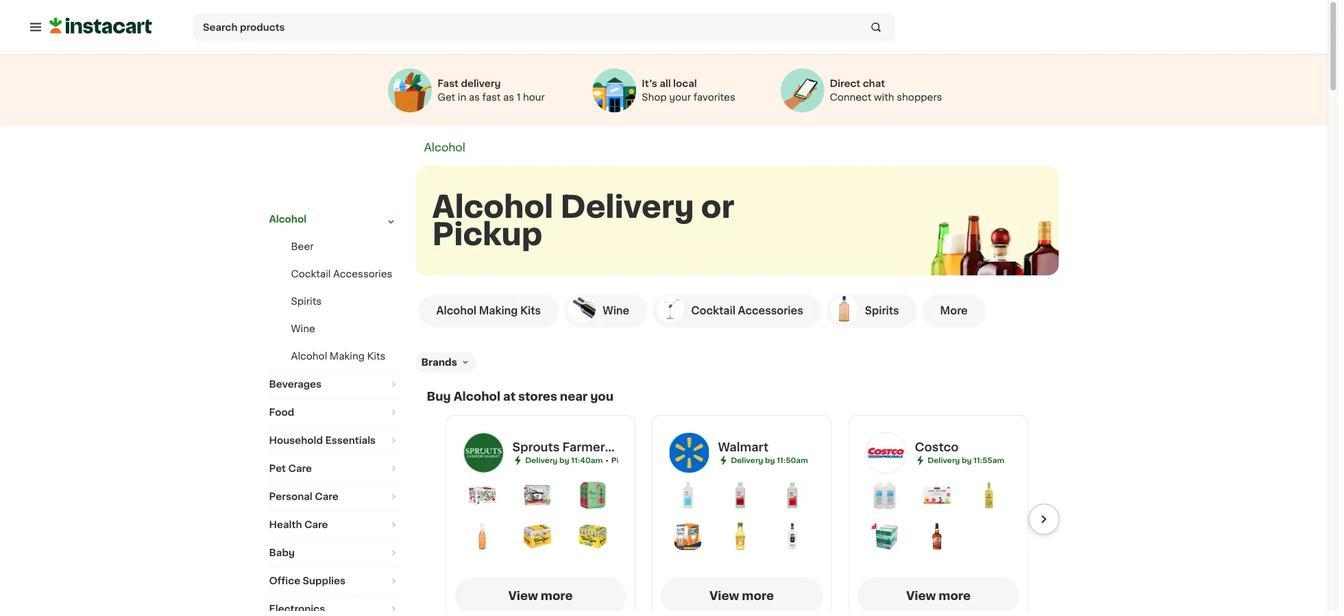 Task type: locate. For each thing, give the bounding box(es) containing it.
wine link
[[564, 295, 647, 328], [291, 324, 315, 334]]

stores
[[518, 391, 557, 403]]

alcohol delivery or pickup
[[432, 192, 735, 249]]

alcohol making kits
[[436, 306, 541, 316], [291, 352, 386, 361]]

view
[[508, 591, 538, 602], [710, 591, 739, 602], [906, 591, 936, 602]]

11:40am
[[571, 457, 603, 464]]

alcohol link down fast
[[424, 142, 465, 153]]

view more link for sprouts farmers market
[[455, 578, 626, 612]]

0 vertical spatial wine
[[603, 306, 629, 316]]

view more button
[[455, 578, 626, 612], [661, 578, 823, 612], [857, 578, 1020, 612]]

1 vertical spatial pickup
[[611, 457, 638, 464]]

more
[[541, 591, 573, 602], [742, 591, 774, 602], [939, 591, 971, 602]]

making
[[479, 306, 518, 316], [330, 352, 365, 361]]

spirits right spirits icon
[[865, 306, 899, 316]]

care down pet care "link"
[[315, 492, 338, 502]]

personal care
[[269, 492, 338, 502]]

pickup
[[432, 220, 542, 249], [611, 457, 638, 464]]

0 vertical spatial pickup
[[432, 220, 542, 249]]

care right health
[[304, 520, 328, 530]]

beer
[[291, 242, 314, 252]]

1 vertical spatial kits
[[367, 352, 386, 361]]

view more down topo chico hard seltzer variety 12 pack cans "icon"
[[508, 591, 573, 602]]

household essentials
[[269, 436, 376, 446]]

view more link
[[455, 578, 626, 612], [661, 578, 823, 612], [857, 578, 1020, 612]]

0 horizontal spatial making
[[330, 352, 365, 361]]

2 horizontal spatial view more
[[906, 591, 971, 602]]

view more button down buffalo trace small batch bourbon kentucky, 1 l image
[[857, 578, 1020, 612]]

cocktail accessories
[[291, 269, 392, 279], [691, 306, 803, 316]]

delivery inside the alcohol delivery or pickup
[[560, 192, 694, 222]]

1 horizontal spatial view more link
[[661, 578, 823, 612]]

office supplies
[[269, 577, 346, 586]]

2 horizontal spatial more
[[939, 591, 971, 602]]

supplies
[[303, 577, 346, 586]]

by left 11:55am
[[962, 457, 972, 464]]

1 horizontal spatial cocktail
[[691, 306, 736, 316]]

buy alcohol at stores near you
[[427, 391, 614, 403]]

by left 11:40am
[[559, 457, 569, 464]]

view more for walmart
[[710, 591, 774, 602]]

0 horizontal spatial cocktail
[[291, 269, 331, 279]]

view more for sprouts farmers market
[[508, 591, 573, 602]]

sunnyd vodka hard seltzer image
[[674, 523, 702, 550]]

kits up beverages link
[[367, 352, 386, 361]]

view for sprouts farmers market
[[508, 591, 538, 602]]

view more link down topo chico hard seltzer variety 12 pack cans "icon"
[[455, 578, 626, 612]]

view down buffalo trace small batch bourbon kentucky, 1 l image
[[906, 591, 936, 602]]

buffalo trace small batch bourbon kentucky, 1 l image
[[923, 523, 951, 550]]

view down topo chico hard seltzer variety 12 pack cans "icon"
[[508, 591, 538, 602]]

1 horizontal spatial view more
[[710, 591, 774, 602]]

wine up beverages
[[291, 324, 315, 334]]

1 horizontal spatial view
[[710, 591, 739, 602]]

2 view more button from the left
[[661, 578, 823, 612]]

cocktail inside cocktail accessories link
[[691, 306, 736, 316]]

walmart
[[718, 442, 769, 453]]

3 view more link from the left
[[857, 578, 1020, 612]]

3 view from the left
[[906, 591, 936, 602]]

taaka vodka, 40% alcohol image
[[779, 523, 806, 550]]

1 vertical spatial wine
[[291, 324, 315, 334]]

0 vertical spatial cocktail accessories
[[291, 269, 392, 279]]

cocktail down beer 'link' at the left of page
[[291, 269, 331, 279]]

0 horizontal spatial view more
[[508, 591, 573, 602]]

personal
[[269, 492, 312, 502]]

recess watermelon "mojito" craft mocktail 4 pack image
[[579, 482, 607, 509]]

1 vertical spatial accessories
[[738, 306, 803, 316]]

0 horizontal spatial alcohol link
[[269, 206, 399, 233]]

2 horizontal spatial view
[[906, 591, 936, 602]]

spirits
[[291, 297, 322, 306], [865, 306, 899, 316]]

0 vertical spatial alcohol making kits link
[[419, 295, 559, 328]]

3 by from the left
[[962, 457, 972, 464]]

0 vertical spatial accessories
[[333, 269, 392, 279]]

beverages link
[[269, 371, 399, 398]]

1 horizontal spatial pickup
[[611, 457, 638, 464]]

view more button for walmart
[[661, 578, 823, 612]]

view more
[[508, 591, 573, 602], [710, 591, 774, 602], [906, 591, 971, 602]]

1 horizontal spatial cocktail accessories link
[[653, 295, 821, 328]]

care inside "link"
[[288, 464, 312, 474]]

fast
[[437, 79, 459, 88]]

white claw variety pack flavor collection #3 hard seltzer 12 pack cans image
[[469, 482, 496, 509]]

1 more from the left
[[541, 591, 573, 602]]

1 horizontal spatial wine
[[603, 306, 629, 316]]

more down 'chi-chis pineapple cocktail wine based, 10% alcohol' "icon"
[[742, 591, 774, 602]]

topo chico agave margarita variety 12 pack cans image
[[579, 523, 607, 550]]

2 view more from the left
[[710, 591, 774, 602]]

farmers
[[563, 442, 612, 453]]

wine right wine icon
[[603, 306, 629, 316]]

kits
[[520, 306, 541, 316], [367, 352, 386, 361]]

kirkland signature golden margarita contains alcohol, 1.75 l image
[[976, 482, 1003, 509]]

buy
[[427, 391, 451, 403]]

alcohol making kits link up "brands" dropdown button
[[419, 295, 559, 328]]

view more down buffalo trace small batch bourbon kentucky, 1 l image
[[906, 591, 971, 602]]

alcohol link up beer 'link' at the left of page
[[269, 206, 399, 233]]

1 horizontal spatial more
[[742, 591, 774, 602]]

3 more from the left
[[939, 591, 971, 602]]

•
[[606, 457, 609, 464]]

delivery
[[560, 192, 694, 222], [525, 457, 558, 464], [731, 457, 763, 464], [928, 457, 960, 464]]

view more link down buffalo trace small batch bourbon kentucky, 1 l image
[[857, 578, 1020, 612]]

pet care link
[[269, 455, 399, 483]]

0 horizontal spatial cocktail accessories link
[[291, 269, 392, 279]]

1 view from the left
[[508, 591, 538, 602]]

2 horizontal spatial view more button
[[857, 578, 1020, 612]]

beer link
[[291, 242, 314, 252]]

3 view more button from the left
[[857, 578, 1020, 612]]

care right the pet
[[288, 464, 312, 474]]

open main menu image
[[27, 19, 44, 35]]

0 vertical spatial making
[[479, 306, 518, 316]]

by
[[559, 457, 569, 464], [765, 457, 775, 464], [962, 457, 972, 464]]

more down buffalo trace small batch bourbon kentucky, 1 l image
[[939, 591, 971, 602]]

wine link up beverages
[[291, 324, 315, 334]]

by for walmart
[[765, 457, 775, 464]]

spirits down beer 'link' at the left of page
[[291, 297, 322, 306]]

1 horizontal spatial view more button
[[661, 578, 823, 612]]

alcohol making kits link up beverages link
[[291, 352, 386, 361]]

0 horizontal spatial alcohol making kits link
[[291, 352, 386, 361]]

0 horizontal spatial view
[[508, 591, 538, 602]]

1 view more button from the left
[[455, 578, 626, 612]]

2 view from the left
[[710, 591, 739, 602]]

0 horizontal spatial pickup
[[432, 220, 542, 249]]

equate 50% isopropyl alcohol antiseptic image
[[727, 482, 754, 509]]

0 horizontal spatial view more button
[[455, 578, 626, 612]]

sprouts farmers market image
[[463, 433, 504, 474]]

view more down 'chi-chis pineapple cocktail wine based, 10% alcohol' "icon"
[[710, 591, 774, 602]]

1 vertical spatial cocktail accessories
[[691, 306, 803, 316]]

0 vertical spatial alcohol link
[[424, 142, 465, 153]]

view down 'chi-chis pineapple cocktail wine based, 10% alcohol' "icon"
[[710, 591, 739, 602]]

view more button down 'chi-chis pineapple cocktail wine based, 10% alcohol' "icon"
[[661, 578, 823, 612]]

0 horizontal spatial more
[[541, 591, 573, 602]]

or
[[701, 192, 735, 222]]

view more link down 'chi-chis pineapple cocktail wine based, 10% alcohol' "icon"
[[661, 578, 823, 612]]

spirits link
[[827, 295, 917, 328], [291, 297, 322, 306]]

None search field
[[193, 13, 895, 41]]

• pickup 3.2mi
[[606, 457, 662, 464]]

instacart home image
[[49, 17, 152, 34]]

view more button for sprouts farmers market
[[455, 578, 626, 612]]

1 view more link from the left
[[455, 578, 626, 612]]

2 view more link from the left
[[661, 578, 823, 612]]

0 horizontal spatial alcohol making kits
[[291, 352, 386, 361]]

care
[[288, 464, 312, 474], [315, 492, 338, 502], [304, 520, 328, 530]]

household essentials link
[[269, 427, 399, 455]]

1 vertical spatial care
[[315, 492, 338, 502]]

more down topo chico hard seltzer variety 12 pack cans "icon"
[[541, 591, 573, 602]]

at
[[503, 391, 516, 403]]

by left 11:50am at the bottom of the page
[[765, 457, 775, 464]]

cocktail accessories link
[[291, 269, 392, 279], [653, 295, 821, 328]]

alcohol making kits link
[[419, 295, 559, 328], [291, 352, 386, 361]]

2 more from the left
[[742, 591, 774, 602]]

2 horizontal spatial view more link
[[857, 578, 1020, 612]]

0 horizontal spatial view more link
[[455, 578, 626, 612]]

1 vertical spatial cocktail accessories link
[[653, 295, 821, 328]]

0 vertical spatial cocktail accessories link
[[291, 269, 392, 279]]

2 by from the left
[[765, 457, 775, 464]]

cocktail
[[291, 269, 331, 279], [691, 306, 736, 316]]

market
[[615, 442, 657, 453]]

delivery for delivery by 11:40am
[[525, 457, 558, 464]]

0 horizontal spatial wine
[[291, 324, 315, 334]]

2 horizontal spatial by
[[962, 457, 972, 464]]

0 horizontal spatial by
[[559, 457, 569, 464]]

wine link left the cocktail accessories icon
[[564, 295, 647, 328]]

kits left wine icon
[[520, 306, 541, 316]]

0 horizontal spatial spirits link
[[291, 297, 322, 306]]

baby
[[269, 548, 295, 558]]

kirkland signature hard seltzer, 24 x 12 fl oz image
[[923, 482, 951, 509]]

wine
[[603, 306, 629, 316], [291, 324, 315, 334]]

1 vertical spatial alcohol making kits link
[[291, 352, 386, 361]]

0 horizontal spatial kits
[[367, 352, 386, 361]]

alcohol making kits up beverages link
[[291, 352, 386, 361]]

1 horizontal spatial by
[[765, 457, 775, 464]]

care for pet care
[[288, 464, 312, 474]]

view more button down topo chico hard seltzer variety 12 pack cans "icon"
[[455, 578, 626, 612]]

0 vertical spatial cocktail
[[291, 269, 331, 279]]

1 vertical spatial alcohol link
[[269, 206, 399, 233]]

3 view more from the left
[[906, 591, 971, 602]]

tost alcohol-free sparkling rosé refresher image
[[469, 523, 496, 550]]

1 horizontal spatial alcohol making kits
[[436, 306, 541, 316]]

beverages
[[269, 380, 322, 389]]

1 vertical spatial cocktail
[[691, 306, 736, 316]]

alcohol
[[424, 142, 465, 153], [432, 192, 553, 222], [269, 215, 307, 224], [436, 306, 476, 316], [291, 352, 327, 361], [454, 391, 500, 403]]

alcohol link
[[424, 142, 465, 153], [269, 206, 399, 233]]

1 horizontal spatial accessories
[[738, 306, 803, 316]]

equate isopropyl alcohol, 70% image
[[674, 482, 702, 509]]

alcohol making kits up "brands" dropdown button
[[436, 306, 541, 316]]

fast delivery
[[437, 79, 501, 88]]

2 vertical spatial care
[[304, 520, 328, 530]]

household
[[269, 436, 323, 446]]

accessories
[[333, 269, 392, 279], [738, 306, 803, 316]]

0 vertical spatial care
[[288, 464, 312, 474]]

wine image
[[568, 295, 596, 323]]

0 vertical spatial alcohol making kits
[[436, 306, 541, 316]]

1 horizontal spatial kits
[[520, 306, 541, 316]]

delivery for delivery by 11:50am
[[731, 457, 763, 464]]

cocktail right the cocktail accessories icon
[[691, 306, 736, 316]]

chi-chis pineapple cocktail wine based, 10% alcohol image
[[727, 523, 754, 550]]

3.2mi
[[640, 457, 662, 464]]

1 view more from the left
[[508, 591, 573, 602]]



Task type: vqa. For each thing, say whether or not it's contained in the screenshot.
'Household'
yes



Task type: describe. For each thing, give the bounding box(es) containing it.
delivery for delivery by 11:55am
[[928, 457, 960, 464]]

Search products search field
[[193, 13, 895, 41]]

brands
[[421, 358, 457, 367]]

health
[[269, 520, 302, 530]]

sprouts
[[512, 442, 560, 453]]

walmart image
[[669, 433, 710, 474]]

personal care link
[[269, 483, 399, 511]]

0 horizontal spatial wine link
[[291, 324, 315, 334]]

food
[[269, 408, 294, 418]]

alcohol inside the alcohol delivery or pickup
[[432, 192, 553, 222]]

essentials
[[325, 436, 376, 446]]

all
[[660, 79, 671, 88]]

more for costco
[[939, 591, 971, 602]]

more for sprouts farmers market
[[541, 591, 573, 602]]

view more link for costco
[[857, 578, 1020, 612]]

costco
[[915, 442, 959, 453]]

view more for costco
[[906, 591, 971, 602]]

11:55am
[[974, 457, 1005, 464]]

direct
[[830, 79, 861, 88]]

it's all local
[[642, 79, 697, 88]]

baby link
[[269, 540, 399, 567]]

view for costco
[[906, 591, 936, 602]]

cocktail accessories image
[[657, 295, 684, 323]]

food link
[[269, 399, 399, 426]]

care for health care
[[304, 520, 328, 530]]

1 horizontal spatial spirits link
[[827, 295, 917, 328]]

costco image
[[866, 433, 907, 474]]

1 horizontal spatial spirits
[[865, 306, 899, 316]]

delivery by 11:40am
[[525, 457, 603, 464]]

11:50am
[[777, 457, 808, 464]]

curad alcohol prep pads, 4 x 100 ct image
[[871, 523, 898, 550]]

1 horizontal spatial making
[[479, 306, 518, 316]]

1 by from the left
[[559, 457, 569, 464]]

delivery
[[461, 79, 501, 88]]

search icon image
[[870, 21, 882, 33]]

care for personal care
[[315, 492, 338, 502]]

delivery by 11:50am
[[731, 457, 808, 464]]

brands button
[[416, 352, 476, 373]]

1 horizontal spatial cocktail accessories
[[691, 306, 803, 316]]

office supplies link
[[269, 568, 399, 595]]

1 horizontal spatial alcohol link
[[424, 142, 465, 153]]

health care link
[[269, 511, 399, 539]]

0 horizontal spatial cocktail accessories
[[291, 269, 392, 279]]

equate 91% isopropyl alcohol antiseptic sanitizer image
[[779, 482, 806, 509]]

1 vertical spatial alcohol making kits
[[291, 352, 386, 361]]

pet
[[269, 464, 286, 474]]

1 horizontal spatial alcohol making kits link
[[419, 295, 559, 328]]

more
[[940, 306, 968, 316]]

by for costco
[[962, 457, 972, 464]]

1 vertical spatial making
[[330, 352, 365, 361]]

direct chat
[[830, 79, 885, 88]]

office
[[269, 577, 300, 586]]

it's
[[642, 79, 657, 88]]

sprouts farmers market
[[512, 442, 657, 453]]

view more button for costco
[[857, 578, 1020, 612]]

pet care
[[269, 464, 312, 474]]

you
[[590, 391, 614, 403]]

view more link for walmart
[[661, 578, 823, 612]]

0 horizontal spatial accessories
[[333, 269, 392, 279]]

pickup inside the alcohol delivery or pickup
[[432, 220, 542, 249]]

delivery by 11:55am
[[928, 457, 1005, 464]]

near
[[560, 391, 588, 403]]

topo chico hard seltzer variety 12 pack cans image
[[524, 523, 551, 550]]

cumberland swan isopropyl alcohol 70%, 2 x 32 oz image
[[871, 482, 898, 509]]

spirits image
[[831, 295, 858, 323]]

more for walmart
[[742, 591, 774, 602]]

1 horizontal spatial wine link
[[564, 295, 647, 328]]

more button
[[922, 295, 986, 328]]

chat
[[863, 79, 885, 88]]

alcohol delivery or pickup image
[[898, 166, 1103, 372]]

0 horizontal spatial spirits
[[291, 297, 322, 306]]

white claw flavor #1 hard seltzer variety 12 pack cans image
[[524, 482, 551, 509]]

0 vertical spatial kits
[[520, 306, 541, 316]]

health care
[[269, 520, 328, 530]]

local
[[673, 79, 697, 88]]

view for walmart
[[710, 591, 739, 602]]



